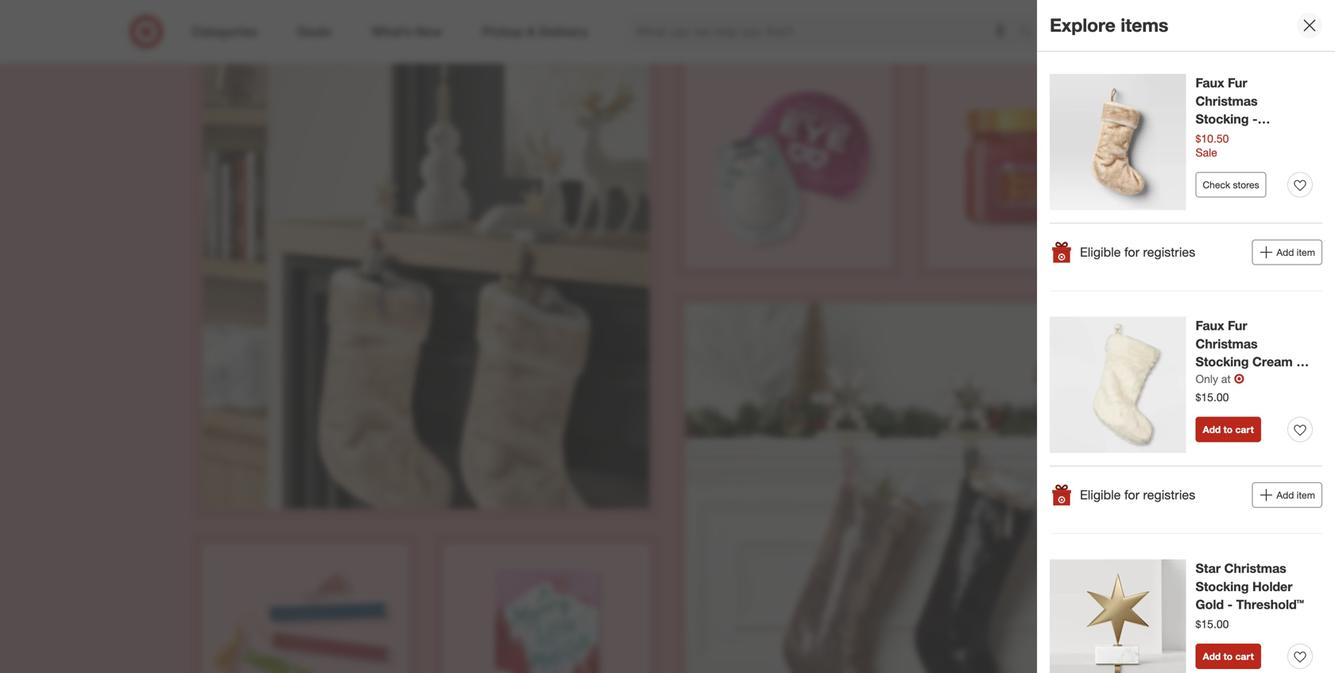 Task type: vqa. For each thing, say whether or not it's contained in the screenshot.
cart
yes



Task type: describe. For each thing, give the bounding box(es) containing it.
1 add to cart button from the top
[[1196, 417, 1261, 442]]

What can we help you find? suggestions appear below search field
[[627, 14, 1023, 49]]

search button
[[1012, 14, 1050, 52]]

¬
[[1234, 371, 1245, 387]]

cart for first add to cart button from the top
[[1236, 424, 1254, 436]]

whether a beauty guru or a bookworm, find the perfect gift or two to fill up their stocking.
[[287, 5, 1048, 28]]

christmas inside the star christmas stocking holder gold - threshold™
[[1225, 561, 1287, 576]]

star christmas stocking holder gold - threshold™ link
[[1196, 560, 1313, 614]]

eligible for registries for first add item button from the top of the "explore items" dialog
[[1080, 244, 1196, 260]]

faux fur christmas stocking - threshold™
[[1196, 75, 1264, 145]]

whether
[[287, 5, 359, 28]]

up
[[901, 5, 923, 28]]

two
[[819, 5, 850, 28]]

add item for first add item button from the top of the "explore items" dialog
[[1277, 246, 1316, 258]]

stocking for cream
[[1196, 354, 1249, 370]]

item for first add item button from the top of the "explore items" dialog
[[1297, 246, 1316, 258]]

holder
[[1253, 579, 1293, 594]]

cart for first add to cart button from the bottom
[[1236, 651, 1254, 663]]

guru
[[444, 5, 483, 28]]

$10.50
[[1196, 132, 1229, 146]]

2 a from the left
[[511, 5, 521, 28]]

eligible for second add item button from the top of the "explore items" dialog
[[1080, 487, 1121, 503]]

christmas for cream
[[1196, 336, 1258, 352]]

check stores button
[[1196, 172, 1267, 198]]

wondershop™
[[1196, 372, 1279, 388]]

explore items dialog
[[1037, 0, 1335, 673]]

bookworm,
[[526, 5, 622, 28]]

registries for first add item button from the top of the "explore items" dialog
[[1143, 244, 1196, 260]]

threshold™ inside the star christmas stocking holder gold - threshold™
[[1236, 597, 1304, 613]]

2 add to cart button from the top
[[1196, 644, 1261, 669]]

2 add item button from the top
[[1252, 482, 1323, 508]]

eligible for registries for second add item button from the top of the "explore items" dialog
[[1080, 487, 1196, 503]]

2 add to cart from the top
[[1203, 651, 1254, 663]]

gold
[[1196, 597, 1224, 613]]

cream
[[1253, 354, 1293, 370]]

1 add to cart from the top
[[1203, 424, 1254, 436]]

for for first add item button from the top of the "explore items" dialog
[[1125, 244, 1140, 260]]

add item for second add item button from the top of the "explore items" dialog
[[1277, 489, 1316, 501]]

- for fur
[[1297, 354, 1302, 370]]

christmas for -
[[1196, 93, 1258, 109]]

2 or from the left
[[796, 5, 814, 28]]

- inside faux fur christmas stocking - threshold™
[[1253, 111, 1258, 127]]

0 vertical spatial threshold™
[[1196, 130, 1264, 145]]

at
[[1222, 372, 1231, 386]]

find
[[627, 5, 659, 28]]

item for second add item button from the top of the "explore items" dialog
[[1297, 489, 1316, 501]]

stores
[[1233, 179, 1260, 191]]

explore
[[1050, 14, 1116, 36]]

search
[[1012, 25, 1050, 41]]



Task type: locate. For each thing, give the bounding box(es) containing it.
2 item from the top
[[1297, 489, 1316, 501]]

beauty
[[380, 5, 439, 28]]

fur up "$10.50" at top
[[1228, 75, 1248, 91]]

or
[[488, 5, 506, 28], [796, 5, 814, 28]]

christmas up at
[[1196, 336, 1258, 352]]

stocking up only at ¬
[[1196, 354, 1249, 370]]

0 vertical spatial item
[[1297, 246, 1316, 258]]

check stores
[[1203, 179, 1260, 191]]

threshold™ up the sale
[[1196, 130, 1264, 145]]

0 vertical spatial to
[[856, 5, 872, 28]]

faux up only
[[1196, 318, 1225, 333]]

stocking
[[1196, 111, 1249, 127], [1196, 354, 1249, 370], [1196, 579, 1249, 594]]

2 for from the top
[[1125, 487, 1140, 503]]

1 vertical spatial add item button
[[1252, 482, 1323, 508]]

2 vertical spatial stocking
[[1196, 579, 1249, 594]]

0 vertical spatial $15.00
[[1196, 390, 1229, 404]]

fur for -
[[1228, 75, 1248, 91]]

- for christmas
[[1228, 597, 1233, 613]]

0 vertical spatial stocking
[[1196, 111, 1249, 127]]

cart down the star christmas stocking holder gold - threshold™
[[1236, 651, 1254, 663]]

fur inside faux fur christmas stocking - threshold™
[[1228, 75, 1248, 91]]

a
[[365, 5, 375, 28], [511, 5, 521, 28]]

to down gold
[[1224, 651, 1233, 663]]

1 $15.00 from the top
[[1196, 390, 1229, 404]]

0 vertical spatial eligible for registries
[[1080, 244, 1196, 260]]

0 vertical spatial add to cart
[[1203, 424, 1254, 436]]

star christmas stocking holder gold - threshold™
[[1196, 561, 1304, 613]]

0 vertical spatial faux
[[1196, 75, 1225, 91]]

star
[[1196, 561, 1221, 576]]

to down wondershop™
[[1224, 424, 1233, 436]]

1 vertical spatial fur
[[1228, 318, 1248, 333]]

2 fur from the top
[[1228, 318, 1248, 333]]

the
[[665, 5, 692, 28]]

1 horizontal spatial -
[[1253, 111, 1258, 127]]

add to cart down gold
[[1203, 651, 1254, 663]]

1 vertical spatial $15.00
[[1196, 617, 1229, 631]]

$10.50 sale
[[1196, 132, 1229, 159]]

0 vertical spatial registries
[[1143, 244, 1196, 260]]

1 vertical spatial add to cart
[[1203, 651, 1254, 663]]

threshold™
[[1196, 130, 1264, 145], [1236, 597, 1304, 613]]

threshold™ down holder
[[1236, 597, 1304, 613]]

1 vertical spatial add to cart button
[[1196, 644, 1261, 669]]

1 vertical spatial item
[[1297, 489, 1316, 501]]

0 horizontal spatial or
[[488, 5, 506, 28]]

1 for from the top
[[1125, 244, 1140, 260]]

2 eligible from the top
[[1080, 487, 1121, 503]]

0 vertical spatial add to cart button
[[1196, 417, 1261, 442]]

star christmas stocking holder gold - threshold™ image
[[1050, 560, 1186, 673], [1050, 560, 1186, 673]]

1 add item from the top
[[1277, 246, 1316, 258]]

christmas up "$10.50" at top
[[1196, 93, 1258, 109]]

add item
[[1277, 246, 1316, 258], [1277, 489, 1316, 501]]

their
[[929, 5, 967, 28]]

fur up ¬
[[1228, 318, 1248, 333]]

stocking inside the star christmas stocking holder gold - threshold™
[[1196, 579, 1249, 594]]

0 vertical spatial add item
[[1277, 246, 1316, 258]]

- inside faux fur christmas stocking cream - wondershop™
[[1297, 354, 1302, 370]]

christmas up holder
[[1225, 561, 1287, 576]]

1 eligible from the top
[[1080, 244, 1121, 260]]

0 vertical spatial eligible
[[1080, 244, 1121, 260]]

faux inside faux fur christmas stocking cream - wondershop™
[[1196, 318, 1225, 333]]

2 vertical spatial to
[[1224, 651, 1233, 663]]

1 vertical spatial eligible for registries
[[1080, 487, 1196, 503]]

stocking for -
[[1196, 111, 1249, 127]]

1 vertical spatial cart
[[1236, 651, 1254, 663]]

faux fur christmas stocking cream - wondershop™ link
[[1196, 317, 1313, 388]]

fur
[[1228, 75, 1248, 91], [1228, 318, 1248, 333]]

1 horizontal spatial or
[[796, 5, 814, 28]]

stocking up "$10.50" at top
[[1196, 111, 1249, 127]]

stocking up gold
[[1196, 579, 1249, 594]]

1 registries from the top
[[1143, 244, 1196, 260]]

items
[[1121, 14, 1169, 36]]

$15.00 down gold
[[1196, 617, 1229, 631]]

add to cart down wondershop™
[[1203, 424, 1254, 436]]

eligible for registries
[[1080, 244, 1196, 260], [1080, 487, 1196, 503]]

1 vertical spatial to
[[1224, 424, 1233, 436]]

- inside the star christmas stocking holder gold - threshold™
[[1228, 597, 1233, 613]]

0 vertical spatial christmas
[[1196, 93, 1258, 109]]

0 vertical spatial for
[[1125, 244, 1140, 260]]

1 fur from the top
[[1228, 75, 1248, 91]]

1 vertical spatial stocking
[[1196, 354, 1249, 370]]

a right "guru"
[[511, 5, 521, 28]]

2 eligible for registries from the top
[[1080, 487, 1196, 503]]

faux fur christmas stocking cream - wondershop™
[[1196, 318, 1302, 388]]

1 a from the left
[[365, 5, 375, 28]]

add to cart
[[1203, 424, 1254, 436], [1203, 651, 1254, 663]]

$15.00 down only
[[1196, 390, 1229, 404]]

2 add item from the top
[[1277, 489, 1316, 501]]

sale
[[1196, 146, 1218, 159]]

check
[[1203, 179, 1231, 191]]

2 vertical spatial -
[[1228, 597, 1233, 613]]

faux inside faux fur christmas stocking - threshold™
[[1196, 75, 1225, 91]]

2 $15.00 from the top
[[1196, 617, 1229, 631]]

for for second add item button from the top of the "explore items" dialog
[[1125, 487, 1140, 503]]

1 vertical spatial christmas
[[1196, 336, 1258, 352]]

faux
[[1196, 75, 1225, 91], [1196, 318, 1225, 333]]

1 cart from the top
[[1236, 424, 1254, 436]]

only at ¬
[[1196, 371, 1245, 387]]

perfect
[[697, 5, 758, 28]]

1 faux from the top
[[1196, 75, 1225, 91]]

1 or from the left
[[488, 5, 506, 28]]

faux for faux fur christmas stocking cream - wondershop™
[[1196, 318, 1225, 333]]

registries for second add item button from the top of the "explore items" dialog
[[1143, 487, 1196, 503]]

$15.00 for first add to cart button from the bottom
[[1196, 617, 1229, 631]]

1 eligible for registries from the top
[[1080, 244, 1196, 260]]

to
[[856, 5, 872, 28], [1224, 424, 1233, 436], [1224, 651, 1233, 663]]

$15.00 for first add to cart button from the top
[[1196, 390, 1229, 404]]

0 vertical spatial cart
[[1236, 424, 1254, 436]]

or right gift
[[796, 5, 814, 28]]

0 vertical spatial fur
[[1228, 75, 1248, 91]]

stocking inside faux fur christmas stocking - threshold™
[[1196, 111, 1249, 127]]

item
[[1297, 246, 1316, 258], [1297, 489, 1316, 501]]

0 vertical spatial -
[[1253, 111, 1258, 127]]

stocking.
[[972, 5, 1048, 28]]

add to cart button
[[1196, 417, 1261, 442], [1196, 644, 1261, 669]]

for
[[1125, 244, 1140, 260], [1125, 487, 1140, 503]]

gift
[[764, 5, 791, 28]]

1 add item button from the top
[[1252, 240, 1323, 265]]

2 faux from the top
[[1196, 318, 1225, 333]]

0 horizontal spatial -
[[1228, 597, 1233, 613]]

2 cart from the top
[[1236, 651, 1254, 663]]

explore items
[[1050, 14, 1169, 36]]

stocking inside faux fur christmas stocking cream - wondershop™
[[1196, 354, 1249, 370]]

or right "guru"
[[488, 5, 506, 28]]

fur inside faux fur christmas stocking cream - wondershop™
[[1228, 318, 1248, 333]]

2 registries from the top
[[1143, 487, 1196, 503]]

fur for cream
[[1228, 318, 1248, 333]]

1 vertical spatial for
[[1125, 487, 1140, 503]]

$15.00
[[1196, 390, 1229, 404], [1196, 617, 1229, 631]]

1 vertical spatial eligible
[[1080, 487, 1121, 503]]

cart down wondershop™
[[1236, 424, 1254, 436]]

christmas
[[1196, 93, 1258, 109], [1196, 336, 1258, 352], [1225, 561, 1287, 576]]

registries
[[1143, 244, 1196, 260], [1143, 487, 1196, 503]]

faux fur christmas stocking cream - wondershop™ image
[[1050, 317, 1186, 453], [1050, 317, 1186, 453]]

2 vertical spatial christmas
[[1225, 561, 1287, 576]]

a left beauty
[[365, 5, 375, 28]]

3 stocking from the top
[[1196, 579, 1249, 594]]

eligible for first add item button from the top of the "explore items" dialog
[[1080, 244, 1121, 260]]

1 vertical spatial registries
[[1143, 487, 1196, 503]]

0 vertical spatial add item button
[[1252, 240, 1323, 265]]

2 horizontal spatial -
[[1297, 354, 1302, 370]]

1 stocking from the top
[[1196, 111, 1249, 127]]

add
[[1277, 246, 1294, 258], [1203, 424, 1221, 436], [1277, 489, 1294, 501], [1203, 651, 1221, 663]]

faux up "$10.50" at top
[[1196, 75, 1225, 91]]

1 vertical spatial faux
[[1196, 318, 1225, 333]]

christmas inside faux fur christmas stocking cream - wondershop™
[[1196, 336, 1258, 352]]

faux for faux fur christmas stocking - threshold™
[[1196, 75, 1225, 91]]

add to cart button down wondershop™
[[1196, 417, 1261, 442]]

2 stocking from the top
[[1196, 354, 1249, 370]]

1 item from the top
[[1297, 246, 1316, 258]]

eligible
[[1080, 244, 1121, 260], [1080, 487, 1121, 503]]

fill
[[878, 5, 896, 28]]

1 vertical spatial -
[[1297, 354, 1302, 370]]

faux fur christmas stocking - threshold™ image
[[1050, 74, 1186, 210], [1050, 74, 1186, 210]]

-
[[1253, 111, 1258, 127], [1297, 354, 1302, 370], [1228, 597, 1233, 613]]

add item button
[[1252, 240, 1323, 265], [1252, 482, 1323, 508]]

cart
[[1236, 424, 1254, 436], [1236, 651, 1254, 663]]

1 vertical spatial threshold™
[[1236, 597, 1304, 613]]

faux fur christmas stocking - threshold™ link
[[1196, 74, 1313, 145]]

add to cart button down gold
[[1196, 644, 1261, 669]]

to left fill
[[856, 5, 872, 28]]

1 horizontal spatial a
[[511, 5, 521, 28]]

0 horizontal spatial a
[[365, 5, 375, 28]]

only
[[1196, 372, 1219, 386]]

1 vertical spatial add item
[[1277, 489, 1316, 501]]

christmas inside faux fur christmas stocking - threshold™
[[1196, 93, 1258, 109]]



